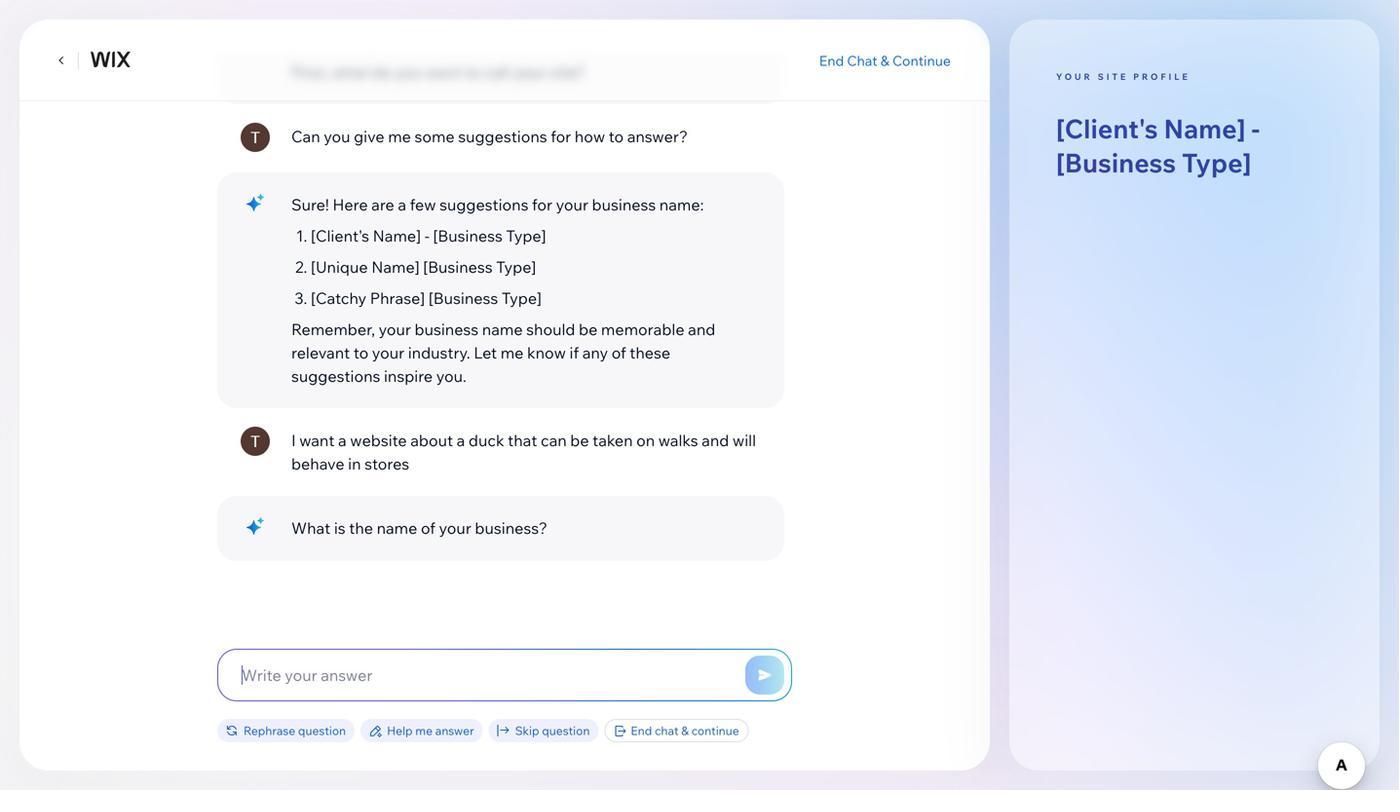 Task type: describe. For each thing, give the bounding box(es) containing it.
of inside remember, your business name should be memorable and relevant to your industry. let me know if any of these suggestions inspire you.
[[612, 343, 626, 362]]

name] for are
[[371, 257, 420, 277]]

behave
[[291, 454, 344, 473]]

Write your answer text field
[[218, 650, 791, 700]]

for for your
[[532, 195, 552, 214]]

site
[[1098, 71, 1128, 82]]

name:
[[659, 195, 704, 214]]

can
[[291, 127, 320, 146]]

[business down sure! here are a few suggestions for your business name:
[[433, 226, 503, 246]]

answer
[[435, 723, 474, 738]]

if
[[569, 343, 579, 362]]

industry.
[[408, 343, 470, 362]]

end chat & continue button
[[819, 52, 951, 69]]

for for how
[[551, 127, 571, 146]]

end chat & continue
[[819, 52, 951, 69]]

your down how
[[556, 195, 588, 214]]

name] for profile
[[1164, 112, 1246, 145]]

0 vertical spatial [client's
[[1056, 112, 1158, 145]]

what
[[332, 62, 368, 82]]

give
[[354, 127, 384, 146]]

1 horizontal spatial me
[[415, 723, 433, 738]]

me inside remember, your business name should be memorable and relevant to your industry. let me know if any of these suggestions inspire you.
[[500, 343, 524, 362]]

[business up [catchy phrase] [business type]
[[423, 257, 493, 277]]

& for continue
[[681, 723, 689, 738]]

how
[[575, 127, 605, 146]]

to inside remember, your business name should be memorable and relevant to your industry. let me know if any of these suggestions inspire you.
[[353, 343, 368, 362]]

walks
[[658, 431, 698, 450]]

answer?
[[627, 127, 688, 146]]

help
[[387, 723, 413, 738]]

want inside i want a website about a duck that can be taken on walks and will behave in stores
[[299, 431, 335, 450]]

let
[[474, 343, 497, 362]]

skip question
[[515, 723, 590, 738]]

should
[[526, 320, 575, 339]]

name for of
[[377, 518, 417, 538]]

1 horizontal spatial -
[[1251, 112, 1260, 145]]

chat
[[847, 52, 877, 69]]

your up "inspire"
[[372, 343, 404, 362]]

sure!
[[291, 195, 329, 214]]

continue
[[892, 52, 951, 69]]

profile
[[1133, 71, 1190, 82]]

first,
[[291, 62, 329, 82]]

0 horizontal spatial [client's
[[311, 226, 369, 246]]

your left business?
[[439, 518, 471, 538]]

what
[[291, 518, 331, 538]]

0 horizontal spatial you
[[324, 127, 350, 146]]

help me answer
[[387, 723, 474, 738]]

end for end chat & continue
[[819, 52, 844, 69]]

1 horizontal spatial [client's name] - [business type]
[[1056, 112, 1260, 179]]

remember,
[[291, 320, 375, 339]]

continue
[[691, 723, 739, 738]]

remember, your business name should be memorable and relevant to your industry. let me know if any of these suggestions inspire you.
[[291, 320, 715, 386]]

end for end chat & continue
[[631, 723, 652, 738]]

is
[[334, 518, 346, 538]]

2 horizontal spatial a
[[457, 431, 465, 450]]

any
[[582, 343, 608, 362]]

1 vertical spatial to
[[609, 127, 624, 146]]

terry image for can
[[241, 123, 270, 152]]

1 horizontal spatial want
[[426, 62, 462, 82]]

[catchy phrase] [business type]
[[311, 288, 542, 308]]

what is the name of your business?
[[291, 518, 547, 538]]

terry image for i
[[241, 427, 270, 456]]

business?
[[475, 518, 547, 538]]

about
[[410, 431, 453, 450]]

are
[[371, 195, 394, 214]]



Task type: vqa. For each thing, say whether or not it's contained in the screenshot.
the should
yes



Task type: locate. For each thing, give the bounding box(es) containing it.
1 horizontal spatial question
[[542, 723, 590, 738]]

1 horizontal spatial &
[[880, 52, 889, 69]]

business left name:
[[592, 195, 656, 214]]

[unique name] [business type]
[[311, 257, 536, 277]]

0 vertical spatial be
[[579, 320, 598, 339]]

0 vertical spatial -
[[1251, 112, 1260, 145]]

question for skip question
[[542, 723, 590, 738]]

relevant
[[291, 343, 350, 362]]

end chat & continue
[[631, 723, 739, 738]]

taken
[[593, 431, 633, 450]]

1 vertical spatial want
[[299, 431, 335, 450]]

0 vertical spatial end
[[819, 52, 844, 69]]

1 horizontal spatial of
[[612, 343, 626, 362]]

1 vertical spatial of
[[421, 518, 435, 538]]

1 horizontal spatial to
[[465, 62, 481, 82]]

me right give
[[388, 127, 411, 146]]

here
[[333, 195, 368, 214]]

0 vertical spatial terry image
[[241, 123, 270, 152]]

chat
[[655, 723, 679, 738]]

me right help
[[415, 723, 433, 738]]

i
[[291, 431, 296, 450]]

for
[[551, 127, 571, 146], [532, 195, 552, 214]]

a
[[398, 195, 406, 214], [338, 431, 347, 450], [457, 431, 465, 450]]

of right any
[[612, 343, 626, 362]]

1 vertical spatial and
[[702, 431, 729, 450]]

0 vertical spatial &
[[880, 52, 889, 69]]

few
[[410, 195, 436, 214]]

your down phrase]
[[379, 320, 411, 339]]

2 vertical spatial me
[[415, 723, 433, 738]]

be
[[579, 320, 598, 339], [570, 431, 589, 450]]

first, what do you want to call your site?
[[291, 62, 585, 82]]

you
[[395, 62, 422, 82], [324, 127, 350, 146]]

to down remember,
[[353, 343, 368, 362]]

1 horizontal spatial [client's
[[1056, 112, 1158, 145]]

1 vertical spatial name]
[[373, 226, 421, 246]]

1 vertical spatial name
[[377, 518, 417, 538]]

[client's name] - [business type]
[[1056, 112, 1260, 179], [311, 226, 546, 246]]

suggestions right the few
[[439, 195, 528, 214]]

1 vertical spatial suggestions
[[439, 195, 528, 214]]

0 vertical spatial for
[[551, 127, 571, 146]]

question for rephrase question
[[298, 723, 346, 738]]

suggestions down relevant
[[291, 366, 380, 386]]

of right the
[[421, 518, 435, 538]]

[unique
[[311, 257, 368, 277]]

1 vertical spatial &
[[681, 723, 689, 738]]

name] up phrase]
[[371, 257, 420, 277]]

2 vertical spatial name]
[[371, 257, 420, 277]]

[client's name] - [business type] up the [unique name] [business type]
[[311, 226, 546, 246]]

name for should
[[482, 320, 523, 339]]

want
[[426, 62, 462, 82], [299, 431, 335, 450]]

0 horizontal spatial to
[[353, 343, 368, 362]]

name] down are
[[373, 226, 421, 246]]

0 horizontal spatial name
[[377, 518, 417, 538]]

0 horizontal spatial a
[[338, 431, 347, 450]]

business up industry.
[[415, 320, 479, 339]]

1 vertical spatial [client's
[[311, 226, 369, 246]]

[client's
[[1056, 112, 1158, 145], [311, 226, 369, 246]]

[client's down the site
[[1056, 112, 1158, 145]]

duck
[[469, 431, 504, 450]]

[catchy
[[311, 288, 366, 308]]

2 question from the left
[[542, 723, 590, 738]]

business inside remember, your business name should be memorable and relevant to your industry. let me know if any of these suggestions inspire you.
[[415, 320, 479, 339]]

name inside remember, your business name should be memorable and relevant to your industry. let me know if any of these suggestions inspire you.
[[482, 320, 523, 339]]

a right are
[[398, 195, 406, 214]]

memorable
[[601, 320, 684, 339]]

0 vertical spatial you
[[395, 62, 422, 82]]

me
[[388, 127, 411, 146], [500, 343, 524, 362], [415, 723, 433, 738]]

suggestions
[[458, 127, 547, 146], [439, 195, 528, 214], [291, 366, 380, 386]]

of
[[612, 343, 626, 362], [421, 518, 435, 538]]

rephrase question
[[244, 723, 346, 738]]

0 vertical spatial name]
[[1164, 112, 1246, 145]]

question
[[298, 723, 346, 738], [542, 723, 590, 738]]

0 horizontal spatial question
[[298, 723, 346, 738]]

your right 'call' at the top
[[513, 62, 546, 82]]

and inside i want a website about a duck that can be taken on walks and will behave in stores
[[702, 431, 729, 450]]

0 vertical spatial want
[[426, 62, 462, 82]]

for left how
[[551, 127, 571, 146]]

some
[[415, 127, 455, 146]]

0 vertical spatial name
[[482, 320, 523, 339]]

1 terry image from the top
[[241, 123, 270, 152]]

0 horizontal spatial [client's name] - [business type]
[[311, 226, 546, 246]]

0 horizontal spatial &
[[681, 723, 689, 738]]

website
[[350, 431, 407, 450]]

inspire
[[384, 366, 433, 386]]

name]
[[1164, 112, 1246, 145], [373, 226, 421, 246], [371, 257, 420, 277]]

call
[[484, 62, 509, 82]]

0 horizontal spatial me
[[388, 127, 411, 146]]

[business down the site
[[1056, 146, 1176, 179]]

0 horizontal spatial -
[[424, 226, 430, 246]]

name up 'let'
[[482, 320, 523, 339]]

0 vertical spatial business
[[592, 195, 656, 214]]

suggestions down 'call' at the top
[[458, 127, 547, 146]]

and
[[688, 320, 715, 339], [702, 431, 729, 450]]

for down can you give me some suggestions for how to answer?
[[532, 195, 552, 214]]

1 question from the left
[[298, 723, 346, 738]]

terry image left i
[[241, 427, 270, 456]]

0 horizontal spatial business
[[415, 320, 479, 339]]

business
[[592, 195, 656, 214], [415, 320, 479, 339]]

2 horizontal spatial me
[[500, 343, 524, 362]]

name
[[482, 320, 523, 339], [377, 518, 417, 538]]

you right do on the top left of the page
[[395, 62, 422, 82]]

terry image
[[241, 123, 270, 152], [241, 427, 270, 456]]

phrase]
[[370, 288, 425, 308]]

a left duck
[[457, 431, 465, 450]]

rephrase
[[244, 723, 295, 738]]

sure! here are a few suggestions for your business name:
[[291, 195, 704, 214]]

1 horizontal spatial a
[[398, 195, 406, 214]]

2 horizontal spatial to
[[609, 127, 624, 146]]

1 horizontal spatial you
[[395, 62, 422, 82]]

[business down the [unique name] [business type]
[[429, 288, 498, 308]]

question right the 'rephrase'
[[298, 723, 346, 738]]

0 horizontal spatial end
[[631, 723, 652, 738]]

0 vertical spatial suggestions
[[458, 127, 547, 146]]

0 horizontal spatial want
[[299, 431, 335, 450]]

that
[[508, 431, 537, 450]]

end inside button
[[819, 52, 844, 69]]

and right memorable at top left
[[688, 320, 715, 339]]

suggestions for some
[[458, 127, 547, 146]]

want left 'call' at the top
[[426, 62, 462, 82]]

these
[[630, 343, 670, 362]]

end
[[819, 52, 844, 69], [631, 723, 652, 738]]

on
[[636, 431, 655, 450]]

1 horizontal spatial end
[[819, 52, 844, 69]]

your
[[1056, 71, 1093, 82]]

be up any
[[579, 320, 598, 339]]

& inside button
[[880, 52, 889, 69]]

to left 'call' at the top
[[465, 62, 481, 82]]

1 horizontal spatial name
[[482, 320, 523, 339]]

name] inside [client's name] - [business type]
[[1164, 112, 1246, 145]]

want right i
[[299, 431, 335, 450]]

a up behave
[[338, 431, 347, 450]]

[client's up [unique
[[311, 226, 369, 246]]

your
[[513, 62, 546, 82], [556, 195, 588, 214], [379, 320, 411, 339], [372, 343, 404, 362], [439, 518, 471, 538]]

1 vertical spatial -
[[424, 226, 430, 246]]

be inside remember, your business name should be memorable and relevant to your industry. let me know if any of these suggestions inspire you.
[[579, 320, 598, 339]]

2 vertical spatial suggestions
[[291, 366, 380, 386]]

suggestions inside remember, your business name should be memorable and relevant to your industry. let me know if any of these suggestions inspire you.
[[291, 366, 380, 386]]

1 horizontal spatial business
[[592, 195, 656, 214]]

question right skip
[[542, 723, 590, 738]]

skip
[[515, 723, 539, 738]]

to
[[465, 62, 481, 82], [609, 127, 624, 146], [353, 343, 368, 362]]

you right can
[[324, 127, 350, 146]]

be inside i want a website about a duck that can be taken on walks and will behave in stores
[[570, 431, 589, 450]]

1 vertical spatial business
[[415, 320, 479, 339]]

2 vertical spatial to
[[353, 343, 368, 362]]

the
[[349, 518, 373, 538]]

0 vertical spatial [client's name] - [business type]
[[1056, 112, 1260, 179]]

do
[[372, 62, 391, 82]]

be right can
[[570, 431, 589, 450]]

me right 'let'
[[500, 343, 524, 362]]

0 horizontal spatial of
[[421, 518, 435, 538]]

0 vertical spatial to
[[465, 62, 481, 82]]

can
[[541, 431, 567, 450]]

name] down profile
[[1164, 112, 1246, 145]]

and left will
[[702, 431, 729, 450]]

1 vertical spatial for
[[532, 195, 552, 214]]

1 vertical spatial be
[[570, 431, 589, 450]]

0 vertical spatial and
[[688, 320, 715, 339]]

[client's name] - [business type] down profile
[[1056, 112, 1260, 179]]

site?
[[550, 62, 585, 82]]

to right how
[[609, 127, 624, 146]]

name right the
[[377, 518, 417, 538]]

i want a website about a duck that can be taken on walks and will behave in stores
[[291, 431, 756, 473]]

type]
[[1182, 146, 1251, 179], [506, 226, 546, 246], [496, 257, 536, 277], [502, 288, 542, 308]]

-
[[1251, 112, 1260, 145], [424, 226, 430, 246]]

&
[[880, 52, 889, 69], [681, 723, 689, 738]]

you.
[[436, 366, 467, 386]]

in
[[348, 454, 361, 473]]

1 vertical spatial you
[[324, 127, 350, 146]]

1 vertical spatial me
[[500, 343, 524, 362]]

stores
[[364, 454, 409, 473]]

0 vertical spatial me
[[388, 127, 411, 146]]

2 terry image from the top
[[241, 427, 270, 456]]

and inside remember, your business name should be memorable and relevant to your industry. let me know if any of these suggestions inspire you.
[[688, 320, 715, 339]]

suggestions for few
[[439, 195, 528, 214]]

1 vertical spatial terry image
[[241, 427, 270, 456]]

1 vertical spatial end
[[631, 723, 652, 738]]

know
[[527, 343, 566, 362]]

terry image left can
[[241, 123, 270, 152]]

can you give me some suggestions for how to answer?
[[291, 127, 688, 146]]

& for continue
[[880, 52, 889, 69]]

[business
[[1056, 146, 1176, 179], [433, 226, 503, 246], [423, 257, 493, 277], [429, 288, 498, 308]]

1 vertical spatial [client's name] - [business type]
[[311, 226, 546, 246]]

your site profile
[[1056, 71, 1190, 82]]

will
[[733, 431, 756, 450]]

0 vertical spatial of
[[612, 343, 626, 362]]



